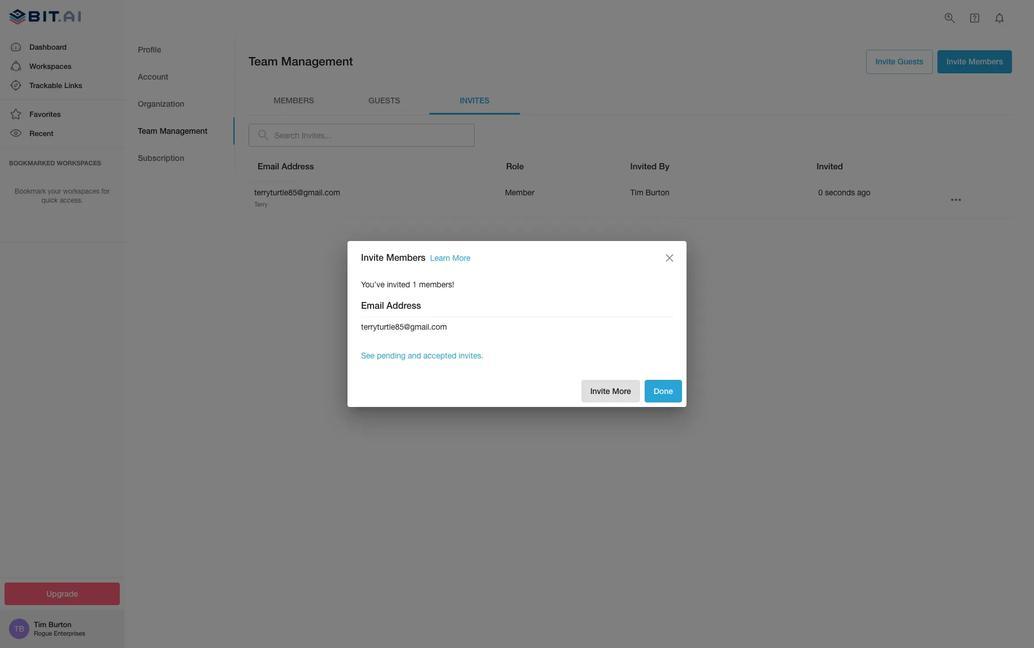 Task type: locate. For each thing, give the bounding box(es) containing it.
invite more
[[590, 386, 631, 396]]

burton down the by
[[646, 188, 670, 197]]

1 vertical spatial burton
[[48, 621, 71, 630]]

1 invited from the left
[[630, 161, 657, 171]]

email address down invited
[[361, 300, 421, 311]]

0 vertical spatial burton
[[646, 188, 670, 197]]

dialog
[[348, 241, 687, 408]]

1 horizontal spatial team
[[249, 54, 278, 68]]

organization
[[138, 99, 184, 108]]

tim
[[630, 188, 644, 197], [34, 621, 46, 630]]

1 horizontal spatial burton
[[646, 188, 670, 197]]

terryturtle85@gmail.com for terryturtle85@gmail.com terry
[[254, 188, 340, 197]]

team management up members
[[249, 54, 353, 68]]

burton up enterprises
[[48, 621, 71, 630]]

invited left the by
[[630, 161, 657, 171]]

1 horizontal spatial members
[[969, 57, 1003, 66]]

access.
[[60, 197, 83, 205]]

terry
[[254, 201, 268, 208]]

recent button
[[0, 124, 124, 143]]

email up terry
[[258, 161, 279, 171]]

invited
[[387, 280, 410, 289]]

terryturtle85@gmail.com inside dialog
[[361, 323, 447, 332]]

you've
[[361, 280, 385, 289]]

1 horizontal spatial team management
[[249, 54, 353, 68]]

team up subscription
[[138, 126, 157, 136]]

upgrade button
[[5, 583, 120, 606]]

1 vertical spatial email
[[361, 300, 384, 311]]

1 horizontal spatial terryturtle85@gmail.com
[[361, 323, 447, 332]]

invite for invite more
[[590, 386, 610, 396]]

address up terryturtle85@gmail.com terry
[[282, 161, 314, 171]]

team management
[[249, 54, 353, 68], [138, 126, 208, 136]]

more right learn
[[452, 254, 471, 263]]

0 vertical spatial members
[[969, 57, 1003, 66]]

management up members
[[281, 54, 353, 68]]

0 horizontal spatial invited
[[630, 161, 657, 171]]

member
[[505, 188, 535, 197]]

0 vertical spatial tim
[[630, 188, 644, 197]]

more inside invite members learn more
[[452, 254, 471, 263]]

favorites
[[29, 110, 61, 119]]

0 vertical spatial more
[[452, 254, 471, 263]]

tim for tim burton
[[630, 188, 644, 197]]

tim burton
[[630, 188, 670, 197]]

tab list
[[124, 36, 235, 172], [249, 87, 1012, 114]]

workspaces
[[63, 187, 100, 195]]

0 horizontal spatial tim
[[34, 621, 46, 630]]

invited by
[[630, 161, 670, 171]]

1 vertical spatial email address
[[361, 300, 421, 311]]

management down organization link
[[160, 126, 208, 136]]

team up members
[[249, 54, 278, 68]]

your
[[48, 187, 61, 195]]

0 horizontal spatial more
[[452, 254, 471, 263]]

email
[[258, 161, 279, 171], [361, 300, 384, 311]]

tim up rogue
[[34, 621, 46, 630]]

invited up 0
[[817, 161, 843, 171]]

team management down organization link
[[138, 126, 208, 136]]

invite inside invite guests button
[[876, 57, 896, 66]]

members
[[969, 57, 1003, 66], [386, 252, 426, 263]]

more
[[452, 254, 471, 263], [612, 386, 631, 396]]

burton
[[646, 188, 670, 197], [48, 621, 71, 630]]

dashboard
[[29, 42, 67, 51]]

1 vertical spatial tim
[[34, 621, 46, 630]]

account
[[138, 72, 168, 81]]

tim inside tim burton rogue enterprises
[[34, 621, 46, 630]]

burton inside tim burton rogue enterprises
[[48, 621, 71, 630]]

done
[[654, 386, 673, 396]]

and
[[408, 352, 421, 361]]

0 seconds ago
[[819, 188, 871, 197]]

invite inside invite more button
[[590, 386, 610, 396]]

email inside dialog
[[361, 300, 384, 311]]

0 horizontal spatial email
[[258, 161, 279, 171]]

0 vertical spatial address
[[282, 161, 314, 171]]

terryturtle85@gmail.com up "and" on the bottom left
[[361, 323, 447, 332]]

0 vertical spatial terryturtle85@gmail.com
[[254, 188, 340, 197]]

bookmark your workspaces for quick access.
[[15, 187, 110, 205]]

0 vertical spatial team management
[[249, 54, 353, 68]]

management
[[281, 54, 353, 68], [160, 126, 208, 136]]

subscription
[[138, 153, 184, 163]]

0 vertical spatial email address
[[258, 161, 314, 171]]

1 horizontal spatial more
[[612, 386, 631, 396]]

email down you've
[[361, 300, 384, 311]]

1 horizontal spatial tab list
[[249, 87, 1012, 114]]

tb
[[14, 625, 24, 634]]

1 horizontal spatial invited
[[817, 161, 843, 171]]

0 horizontal spatial tab list
[[124, 36, 235, 172]]

bookmarked
[[9, 159, 55, 166]]

learn more link
[[430, 254, 471, 263]]

1 vertical spatial members
[[386, 252, 426, 263]]

rogue
[[34, 631, 52, 638]]

terryturtle85@gmail.com
[[254, 188, 340, 197], [361, 323, 447, 332]]

address down "you've invited 1 member s!"
[[387, 300, 421, 311]]

invited
[[630, 161, 657, 171], [817, 161, 843, 171]]

invites button
[[430, 87, 520, 114]]

1 vertical spatial more
[[612, 386, 631, 396]]

more left done
[[612, 386, 631, 396]]

1 vertical spatial address
[[387, 300, 421, 311]]

by
[[659, 161, 670, 171]]

0
[[819, 188, 823, 197]]

bookmark
[[15, 187, 46, 195]]

1 horizontal spatial management
[[281, 54, 353, 68]]

invite for invite members
[[947, 57, 967, 66]]

trackable links
[[29, 81, 82, 90]]

0 horizontal spatial burton
[[48, 621, 71, 630]]

1 horizontal spatial email
[[361, 300, 384, 311]]

invite members button
[[938, 50, 1012, 73]]

enterprises
[[54, 631, 85, 638]]

invite for invite members learn more
[[361, 252, 384, 263]]

terryturtle85@gmail.com for terryturtle85@gmail.com
[[361, 323, 447, 332]]

1 vertical spatial terryturtle85@gmail.com
[[361, 323, 447, 332]]

profile link
[[124, 36, 235, 63]]

seconds
[[825, 188, 855, 197]]

email address up terryturtle85@gmail.com terry
[[258, 161, 314, 171]]

invite inside invite members button
[[947, 57, 967, 66]]

trackable links button
[[0, 76, 124, 95]]

invite for invite guests
[[876, 57, 896, 66]]

email address
[[258, 161, 314, 171], [361, 300, 421, 311]]

0 horizontal spatial terryturtle85@gmail.com
[[254, 188, 340, 197]]

terryturtle85@gmail.com up terry
[[254, 188, 340, 197]]

1 horizontal spatial email address
[[361, 300, 421, 311]]

team
[[249, 54, 278, 68], [138, 126, 157, 136]]

invite members learn more
[[361, 252, 471, 263]]

tim down invited by
[[630, 188, 644, 197]]

1 vertical spatial team
[[138, 126, 157, 136]]

role
[[506, 161, 524, 171]]

2 invited from the left
[[817, 161, 843, 171]]

burton for tim burton rogue enterprises
[[48, 621, 71, 630]]

1 horizontal spatial tim
[[630, 188, 644, 197]]

burton for tim burton
[[646, 188, 670, 197]]

upgrade
[[46, 589, 78, 599]]

address
[[282, 161, 314, 171], [387, 300, 421, 311]]

terryturtle85@gmail.com terry
[[254, 188, 340, 208]]

accepted
[[423, 352, 457, 361]]

0 horizontal spatial address
[[282, 161, 314, 171]]

Search Invites... search field
[[275, 123, 475, 147]]

members inside invite members button
[[969, 57, 1003, 66]]

profile
[[138, 45, 161, 54]]

dashboard button
[[0, 37, 124, 56]]

invite
[[876, 57, 896, 66], [947, 57, 967, 66], [361, 252, 384, 263], [590, 386, 610, 396]]

1 horizontal spatial address
[[387, 300, 421, 311]]

members inside dialog
[[386, 252, 426, 263]]

see
[[361, 352, 375, 361]]

1 vertical spatial management
[[160, 126, 208, 136]]

invited for invited by
[[630, 161, 657, 171]]

1 vertical spatial team management
[[138, 126, 208, 136]]

0 horizontal spatial members
[[386, 252, 426, 263]]



Task type: vqa. For each thing, say whether or not it's contained in the screenshot.
topmost Favorite icon
no



Task type: describe. For each thing, give the bounding box(es) containing it.
0 horizontal spatial management
[[160, 126, 208, 136]]

workspaces
[[57, 159, 101, 166]]

email address inside dialog
[[361, 300, 421, 311]]

members for invite members learn more
[[386, 252, 426, 263]]

0 vertical spatial team
[[249, 54, 278, 68]]

tim for tim burton rogue enterprises
[[34, 621, 46, 630]]

members for invite members
[[969, 57, 1003, 66]]

address inside dialog
[[387, 300, 421, 311]]

done button
[[645, 380, 682, 403]]

more inside button
[[612, 386, 631, 396]]

members button
[[249, 87, 339, 114]]

invite more button
[[581, 380, 640, 403]]

see pending and accepted invites. link
[[361, 352, 484, 361]]

you've invited 1 member s!
[[361, 280, 454, 289]]

subscription link
[[124, 145, 235, 172]]

invite guests
[[876, 57, 924, 66]]

tab list containing profile
[[124, 36, 235, 172]]

members
[[274, 96, 314, 105]]

see pending and accepted invites.
[[361, 352, 484, 361]]

invite members
[[947, 57, 1003, 66]]

dialog containing invite members
[[348, 241, 687, 408]]

0 horizontal spatial email address
[[258, 161, 314, 171]]

invited for invited
[[817, 161, 843, 171]]

guests button
[[339, 87, 430, 114]]

team management link
[[124, 118, 235, 145]]

0 horizontal spatial team management
[[138, 126, 208, 136]]

0 vertical spatial email
[[258, 161, 279, 171]]

ago
[[857, 188, 871, 197]]

guests
[[369, 96, 400, 105]]

workspaces button
[[0, 56, 124, 76]]

bookmarked workspaces
[[9, 159, 101, 166]]

member
[[419, 280, 448, 289]]

account link
[[124, 63, 235, 90]]

tim burton rogue enterprises
[[34, 621, 85, 638]]

s!
[[448, 280, 454, 289]]

guests
[[898, 57, 924, 66]]

invites
[[460, 96, 490, 105]]

0 vertical spatial management
[[281, 54, 353, 68]]

organization link
[[124, 90, 235, 118]]

pending
[[377, 352, 406, 361]]

invite guests button
[[866, 50, 933, 74]]

links
[[64, 81, 82, 90]]

invites.
[[459, 352, 484, 361]]

1
[[412, 280, 417, 289]]

learn
[[430, 254, 450, 263]]

workspaces
[[29, 61, 71, 71]]

quick
[[41, 197, 58, 205]]

tab list containing members
[[249, 87, 1012, 114]]

recent
[[29, 129, 53, 138]]

favorites button
[[0, 105, 124, 124]]

for
[[101, 187, 110, 195]]

trackable
[[29, 81, 62, 90]]

0 horizontal spatial team
[[138, 126, 157, 136]]



